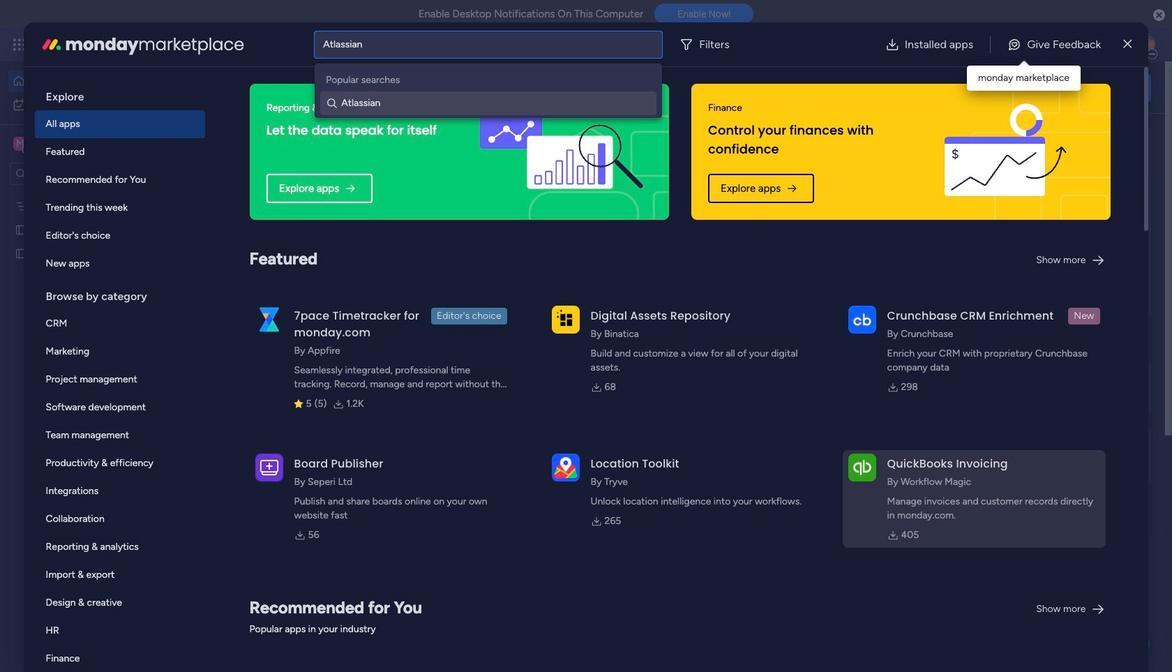 Task type: vqa. For each thing, say whether or not it's contained in the screenshot.
Add view ICON
no



Task type: describe. For each thing, give the bounding box(es) containing it.
workspace selection element
[[13, 135, 117, 154]]

help center element
[[942, 428, 1152, 484]]

Dropdown input text field
[[323, 38, 364, 50]]

1 image
[[966, 29, 979, 44]]

workspace image
[[13, 136, 27, 151]]

update feed image
[[956, 38, 970, 52]]

0 vertical spatial public board image
[[15, 223, 28, 236]]

invite members image
[[986, 38, 1000, 52]]

dapulse close image
[[1154, 8, 1166, 22]]

2 heading from the top
[[35, 278, 205, 310]]

select product image
[[13, 38, 27, 52]]

1 component image from the left
[[461, 305, 474, 317]]

notifications image
[[925, 38, 939, 52]]

james peterson image
[[1134, 34, 1156, 56]]

quick search results list box
[[216, 158, 909, 514]]

templates image image
[[955, 133, 1139, 230]]



Task type: locate. For each thing, give the bounding box(es) containing it.
Search in workspace field
[[29, 166, 117, 182]]

0 vertical spatial heading
[[35, 78, 205, 110]]

app logo image
[[255, 306, 283, 333], [552, 306, 580, 333], [849, 306, 876, 333], [255, 454, 283, 481], [552, 454, 580, 481], [849, 454, 876, 481]]

1 horizontal spatial public board image
[[233, 454, 249, 469]]

public board image up public board image
[[15, 223, 28, 236]]

public board image
[[15, 223, 28, 236], [233, 454, 249, 469]]

monday marketplace image
[[40, 33, 63, 55], [1017, 38, 1031, 52]]

v2 bolt switch image
[[1063, 80, 1071, 95]]

see plans image
[[232, 37, 244, 52]]

0 horizontal spatial public board image
[[15, 223, 28, 236]]

terry turtle image
[[249, 602, 276, 630]]

list box
[[35, 78, 205, 672], [0, 191, 178, 453]]

1 vertical spatial heading
[[35, 278, 205, 310]]

search everything image
[[1051, 38, 1065, 52]]

option
[[8, 70, 170, 92], [8, 94, 170, 116], [35, 110, 205, 138], [35, 138, 205, 166], [35, 166, 205, 194], [0, 193, 178, 196], [35, 194, 205, 222], [35, 222, 205, 250], [35, 250, 205, 278], [35, 310, 205, 338], [35, 338, 205, 366], [35, 366, 205, 394], [35, 394, 205, 422], [35, 422, 205, 450], [35, 450, 205, 477], [35, 477, 205, 505], [35, 505, 205, 533], [35, 533, 205, 561], [35, 561, 205, 589], [35, 589, 205, 617], [35, 617, 205, 645], [35, 645, 205, 672]]

0 horizontal spatial monday marketplace image
[[40, 33, 63, 55]]

2 banner logo image from the left
[[913, 84, 1095, 220]]

dapulse x slim image
[[1124, 36, 1132, 53]]

1 horizontal spatial component image
[[690, 305, 702, 317]]

public board image up component icon
[[233, 454, 249, 469]]

heading
[[35, 78, 205, 110], [35, 278, 205, 310]]

1 horizontal spatial monday marketplace image
[[1017, 38, 1031, 52]]

banner logo image
[[471, 84, 653, 220], [913, 84, 1095, 220]]

0 horizontal spatial component image
[[461, 305, 474, 317]]

component image
[[461, 305, 474, 317], [690, 305, 702, 317]]

1 vertical spatial public board image
[[233, 454, 249, 469]]

public board image
[[15, 246, 28, 260]]

monday marketplace image right select product icon
[[40, 33, 63, 55]]

monday marketplace image right invite members icon
[[1017, 38, 1031, 52]]

1 heading from the top
[[35, 78, 205, 110]]

1 banner logo image from the left
[[471, 84, 653, 220]]

help image
[[1082, 38, 1096, 52]]

component image
[[233, 476, 246, 488]]

v2 user feedback image
[[954, 80, 964, 95]]

0 horizontal spatial banner logo image
[[471, 84, 653, 220]]

2 component image from the left
[[690, 305, 702, 317]]

1 horizontal spatial banner logo image
[[913, 84, 1095, 220]]



